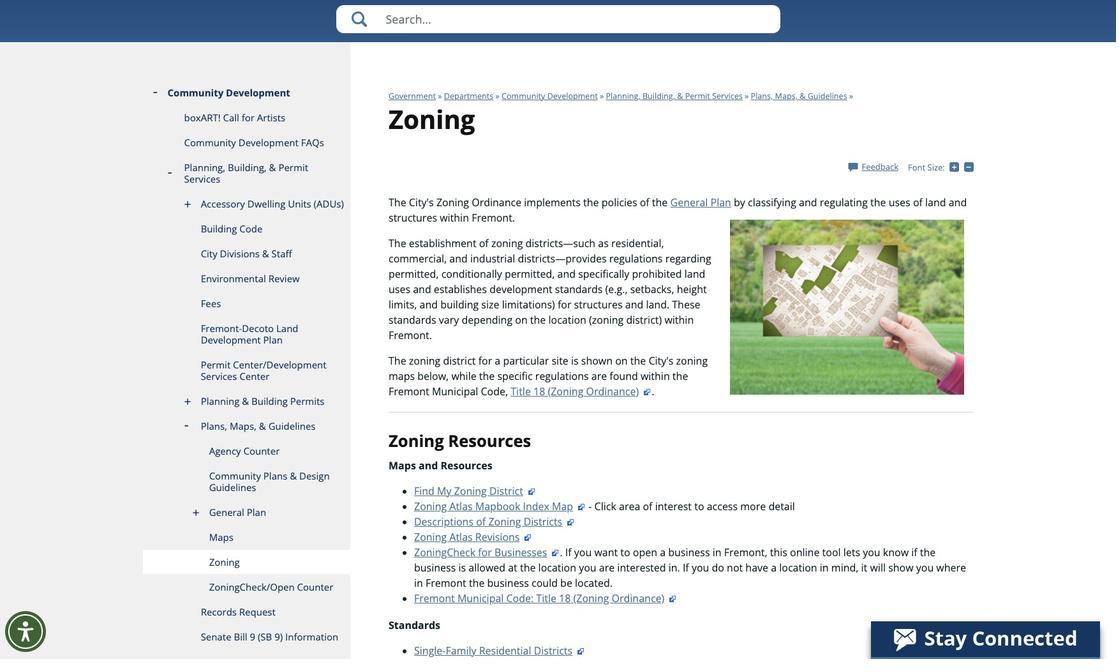 Task type: vqa. For each thing, say whether or not it's contained in the screenshot.
economic development link
no



Task type: describe. For each thing, give the bounding box(es) containing it.
environmental review
[[201, 272, 300, 285]]

found
[[610, 369, 638, 383]]

maps for maps and resources
[[389, 458, 416, 472]]

0 vertical spatial resources
[[448, 430, 532, 452]]

1 vertical spatial business
[[414, 560, 456, 574]]

tool
[[823, 545, 841, 559]]

the right found at right
[[673, 369, 689, 383]]

planning, inside planning, building, & permit services
[[184, 161, 226, 174]]

city
[[201, 247, 218, 260]]

columnusercontrol3 main content
[[351, 42, 977, 659]]

particular
[[503, 354, 549, 368]]

feedback
[[862, 161, 899, 172]]

be
[[561, 576, 573, 590]]

my
[[437, 484, 452, 498]]

the inside the establishment of zoning districts—such as residential, commercial, and industrial districts—provides regulations regarding permitted, conditionally permitted, and specifically prohibited land uses and establishes development standards (e.g., setbacks, height limits, and building size limitations) for structures and land. these standards vary depending on the location (zoning district) within fremont.
[[531, 313, 546, 327]]

zoning atlas revisions link
[[414, 530, 533, 544]]

zoningcheck
[[414, 545, 476, 559]]

- for - click area of interest to access more detail
[[589, 499, 592, 513]]

building code
[[201, 222, 263, 235]]

classifying
[[748, 195, 797, 209]]

(adus)
[[314, 197, 344, 210]]

district
[[490, 484, 524, 498]]

2 horizontal spatial zoning
[[677, 354, 708, 368]]

city's inside the zoning district for a particular site is shown on the city's zoning maps below, while the specific regulations are found within the fremont municipal code,
[[649, 354, 674, 368]]

for inside the establishment of zoning districts—such as residential, commercial, and industrial districts—provides regulations regarding permitted, conditionally permitted, and specifically prohibited land uses and establishes development standards (e.g., setbacks, height limits, and building size limitations) for structures and land. these standards vary depending on the location (zoning district) within fremont.
[[558, 297, 572, 312]]

1 vertical spatial general plan link
[[143, 500, 351, 525]]

index
[[523, 499, 550, 513]]

building inside "link"
[[201, 222, 237, 235]]

building, inside the government » departments » community development » planning, building, & permit services » plans, maps, & guidelines zoning
[[643, 91, 676, 102]]

planning, inside the government » departments » community development » planning, building, & permit services » plans, maps, & guidelines zoning
[[606, 91, 641, 102]]

structures inside by classifying and regulating the uses of land and structures within fremont.
[[389, 211, 437, 225]]

single-family residential districts link
[[414, 643, 586, 657]]

community for community development
[[168, 86, 224, 99]]

0 vertical spatial (zoning
[[548, 384, 584, 398]]

permit center/development services center
[[201, 358, 327, 383]]

the right policies
[[653, 195, 668, 209]]

0 horizontal spatial standards
[[389, 313, 437, 327]]

fremont-
[[201, 322, 242, 335]]

want
[[595, 545, 618, 559]]

by
[[734, 195, 746, 209]]

size
[[482, 297, 500, 312]]

you up located. at the right of page
[[579, 560, 597, 574]]

districts for single-family residential districts
[[534, 643, 573, 657]]

location down online
[[780, 560, 818, 574]]

0 horizontal spatial community development link
[[143, 80, 351, 105]]

9)
[[275, 630, 283, 643]]

the right at
[[520, 560, 536, 574]]

it
[[862, 560, 868, 574]]

and right the 'limits,'
[[420, 297, 438, 312]]

building, inside planning, building, & permit services
[[228, 161, 267, 174]]

0 vertical spatial title
[[511, 384, 531, 398]]

code,
[[481, 384, 508, 398]]

land inside the establishment of zoning districts—such as residential, commercial, and industrial districts—provides regulations regarding permitted, conditionally permitted, and specifically prohibited land uses and establishes development standards (e.g., setbacks, height limits, and building size limitations) for structures and land. these standards vary depending on the location (zoning district) within fremont.
[[685, 267, 706, 281]]

permit inside permit center/development services center
[[201, 358, 231, 371]]

single-family residential districts
[[414, 643, 573, 657]]

lets
[[844, 545, 861, 559]]

1 vertical spatial ordinance)
[[612, 591, 665, 605]]

Search text field
[[336, 5, 781, 33]]

residential
[[479, 643, 532, 657]]

setbacks,
[[631, 282, 675, 296]]

artists
[[257, 111, 286, 124]]

do
[[712, 560, 725, 574]]

and up conditionally
[[450, 252, 468, 266]]

detail
[[769, 499, 796, 513]]

fremont inside . if you want to open a business in fremont, this online tool lets you know if the business is allowed at the location you are interested in. if you do not have a location in mind, it will show you where in fremont the business could be located.
[[426, 576, 467, 590]]

zoning atlas    mapbook index map
[[414, 499, 574, 513]]

the up found at right
[[631, 354, 646, 368]]

review
[[269, 272, 300, 285]]

2 permitted, from the left
[[505, 267, 555, 281]]

establishes
[[434, 282, 487, 296]]

guidelines inside 'community plans & design guidelines'
[[209, 481, 256, 494]]

departments
[[444, 91, 494, 102]]

environmental review link
[[143, 266, 351, 291]]

staff
[[272, 247, 292, 260]]

and down + link
[[949, 195, 968, 209]]

is inside . if you want to open a business in fremont, this online tool lets you know if the business is allowed at the location you are interested in. if you do not have a location in mind, it will show you where in fremont the business could be located.
[[459, 560, 466, 574]]

0 vertical spatial planning, building, & permit services link
[[606, 91, 743, 102]]

implements
[[524, 195, 581, 209]]

find
[[414, 484, 435, 498]]

0 horizontal spatial zoning
[[409, 354, 441, 368]]

of right policies
[[640, 195, 650, 209]]

uses inside by classifying and regulating the uses of land and structures within fremont.
[[889, 195, 911, 209]]

zoning atlas    mapbook index map link
[[414, 499, 586, 513]]

1 vertical spatial a
[[660, 545, 666, 559]]

design
[[300, 469, 330, 482]]

center/development
[[233, 358, 327, 371]]

for inside the zoning district for a particular site is shown on the city's zoning maps below, while the specific regulations are found within the fremont municipal code,
[[479, 354, 492, 368]]

access
[[707, 499, 738, 513]]

not
[[727, 560, 743, 574]]

permits
[[290, 395, 325, 407]]

area
[[619, 499, 641, 513]]

0 vertical spatial ordinance)
[[587, 384, 639, 398]]

on inside the establishment of zoning districts—such as residential, commercial, and industrial districts—provides regulations regarding permitted, conditionally permitted, and specifically prohibited land uses and establishes development standards (e.g., setbacks, height limits, and building size limitations) for structures and land. these standards vary depending on the location (zoning district) within fremont.
[[516, 313, 528, 327]]

senate
[[201, 630, 232, 643]]

1 vertical spatial municipal
[[458, 591, 504, 605]]

dwelling
[[248, 197, 286, 210]]

1 » from the left
[[438, 91, 442, 102]]

regulating
[[820, 195, 868, 209]]

1 vertical spatial general
[[209, 506, 244, 519]]

fees
[[201, 297, 221, 310]]

boxart!
[[184, 111, 221, 124]]

community for community plans & design guidelines
[[209, 469, 261, 482]]

zoning image
[[731, 220, 965, 395]]

while
[[452, 369, 477, 383]]

interest
[[656, 499, 692, 513]]

divisions
[[220, 247, 260, 260]]

know
[[884, 545, 909, 559]]

maps for maps
[[209, 531, 234, 543]]

call
[[223, 111, 239, 124]]

counter for zoningcheck/open counter
[[297, 580, 334, 593]]

0 horizontal spatial if
[[566, 545, 572, 559]]

agency counter
[[209, 444, 280, 457]]

fees link
[[143, 291, 351, 316]]

are inside . if you want to open a business in fremont, this online tool lets you know if the business is allowed at the location you are interested in. if you do not have a location in mind, it will show you where in fremont the business could be located.
[[600, 560, 615, 574]]

0 vertical spatial 18
[[534, 384, 546, 398]]

the establishment of zoning districts—such as residential, commercial, and industrial districts—provides regulations regarding permitted, conditionally permitted, and specifically prohibited land uses and establishes development standards (e.g., setbacks, height limits, and building size limitations) for structures and land. these standards vary depending on the location (zoning district) within fremont.
[[389, 236, 712, 342]]

depending
[[462, 313, 513, 327]]

regulations inside the establishment of zoning districts—such as residential, commercial, and industrial districts—provides regulations regarding permitted, conditionally permitted, and specifically prohibited land uses and establishes development standards (e.g., setbacks, height limits, and building size limitations) for structures and land. these standards vary depending on the location (zoning district) within fremont.
[[610, 252, 663, 266]]

permit inside planning, building, & permit services
[[279, 161, 308, 174]]

districts for descriptions of zoning districts zoning atlas revisions
[[524, 514, 563, 528]]

the right if
[[921, 545, 936, 559]]

. if you want to open a business in fremont, this online tool lets you know if the business is allowed at the location you are interested in. if you do not have a location in mind, it will show you where in fremont the business could be located.
[[414, 545, 967, 590]]

municipal inside the zoning district for a particular site is shown on the city's zoning maps below, while the specific regulations are found within the fremont municipal code,
[[432, 384, 479, 398]]

community plans & design guidelines link
[[143, 464, 351, 500]]

zoning inside the establishment of zoning districts—such as residential, commercial, and industrial districts—provides regulations regarding permitted, conditionally permitted, and specifically prohibited land uses and establishes development standards (e.g., setbacks, height limits, and building size limitations) for structures and land. these standards vary depending on the location (zoning district) within fremont.
[[492, 236, 523, 250]]

district
[[443, 354, 476, 368]]

districts—provides
[[518, 252, 607, 266]]

2 vertical spatial business
[[488, 576, 529, 590]]

planning & building permits link
[[143, 389, 351, 414]]

of inside by classifying and regulating the uses of land and structures within fremont.
[[914, 195, 923, 209]]

plans, maps, & guidelines
[[201, 420, 316, 432]]

planning, building, & permit services
[[184, 161, 308, 185]]

development inside 'link'
[[239, 136, 299, 149]]

this
[[771, 545, 788, 559]]

plans
[[264, 469, 288, 482]]

. for . if you want to open a business in fremont, this online tool lets you know if the business is allowed at the location you are interested in. if you do not have a location in mind, it will show you where in fremont the business could be located.
[[560, 545, 563, 559]]

code
[[240, 222, 263, 235]]

you down if
[[917, 560, 934, 574]]

environmental
[[201, 272, 266, 285]]

district)
[[627, 313, 662, 327]]

you left want
[[575, 545, 592, 559]]

2 » from the left
[[496, 91, 500, 102]]

land.
[[647, 297, 670, 312]]

guidelines inside the government » departments » community development » planning, building, & permit services » plans, maps, & guidelines zoning
[[808, 91, 848, 102]]

the for the establishment of zoning districts—such as residential, commercial, and industrial districts—provides regulations regarding permitted, conditionally permitted, and specifically prohibited land uses and establishes development standards (e.g., setbacks, height limits, and building size limitations) for structures and land. these standards vary depending on the location (zoning district) within fremont.
[[389, 236, 407, 250]]

on inside the zoning district for a particular site is shown on the city's zoning maps below, while the specific regulations are found within the fremont municipal code,
[[616, 354, 628, 368]]

2 vertical spatial in
[[414, 576, 423, 590]]

building
[[441, 297, 479, 312]]

planning & building permits
[[201, 395, 325, 407]]

faqs
[[301, 136, 324, 149]]

1 horizontal spatial building
[[252, 395, 288, 407]]

(e.g.,
[[606, 282, 628, 296]]

city divisions & staff
[[201, 247, 292, 260]]

vary
[[439, 313, 459, 327]]

community development faqs link
[[143, 130, 351, 155]]

zoningcheck for businesses
[[414, 545, 548, 559]]

1 vertical spatial in
[[820, 560, 829, 574]]

1 vertical spatial title
[[537, 591, 557, 605]]



Task type: locate. For each thing, give the bounding box(es) containing it.
1 horizontal spatial standards
[[555, 282, 603, 296]]

0 vertical spatial services
[[713, 91, 743, 102]]

1 vertical spatial on
[[616, 354, 628, 368]]

1 the from the top
[[389, 195, 407, 209]]

establishment
[[409, 236, 477, 250]]

for
[[242, 111, 255, 124], [558, 297, 572, 312], [479, 354, 492, 368], [478, 545, 492, 559]]

0 vertical spatial regulations
[[610, 252, 663, 266]]

and up "find"
[[419, 458, 438, 472]]

0 horizontal spatial city's
[[409, 195, 434, 209]]

0 horizontal spatial counter
[[244, 444, 280, 457]]

- click area of interest to access more detail
[[586, 499, 796, 513]]

regulations
[[610, 252, 663, 266], [536, 369, 589, 383]]

within inside the zoning district for a particular site is shown on the city's zoning maps below, while the specific regulations are found within the fremont municipal code,
[[641, 369, 670, 383]]

1 vertical spatial maps,
[[230, 420, 257, 432]]

permit center/development services center link
[[143, 353, 351, 389]]

4 » from the left
[[745, 91, 749, 102]]

find my zoning district link
[[414, 484, 536, 498]]

building code link
[[143, 216, 351, 241]]

decoto
[[242, 322, 274, 335]]

the city's zoning ordinance implements the policies of the general plan
[[389, 195, 732, 209]]

find my zoning district
[[414, 484, 524, 498]]

zoningcheck/open
[[209, 580, 295, 593]]

1 horizontal spatial community development link
[[502, 91, 598, 102]]

ordinance
[[472, 195, 522, 209]]

1 horizontal spatial building,
[[643, 91, 676, 102]]

1 horizontal spatial to
[[695, 499, 705, 513]]

1 horizontal spatial permit
[[279, 161, 308, 174]]

1 vertical spatial atlas
[[450, 530, 473, 544]]

uses inside the establishment of zoning districts—such as residential, commercial, and industrial districts—provides regulations regarding permitted, conditionally permitted, and specifically prohibited land uses and establishes development standards (e.g., setbacks, height limits, and building size limitations) for structures and land. these standards vary depending on the location (zoning district) within fremont.
[[389, 282, 411, 296]]

0 horizontal spatial .
[[560, 545, 563, 559]]

fremont down maps
[[389, 384, 430, 398]]

map
[[552, 499, 574, 513]]

building up plans, maps, & guidelines
[[252, 395, 288, 407]]

standards down the 'limits,'
[[389, 313, 437, 327]]

1 vertical spatial counter
[[297, 580, 334, 593]]

zoning inside the government » departments » community development » planning, building, & permit services » plans, maps, & guidelines zoning
[[389, 101, 475, 137]]

- link
[[965, 161, 977, 173]]

2 vertical spatial plan
[[247, 506, 266, 519]]

1 horizontal spatial land
[[926, 195, 947, 209]]

regarding
[[666, 252, 712, 266]]

community up boxart!
[[168, 86, 224, 99]]

within right found at right
[[641, 369, 670, 383]]

in up 'do'
[[713, 545, 722, 559]]

the inside by classifying and regulating the uses of land and structures within fremont.
[[871, 195, 887, 209]]

0 horizontal spatial building,
[[228, 161, 267, 174]]

zoningcheck/open counter
[[209, 580, 334, 593]]

resources down code,
[[448, 430, 532, 452]]

maps down general plan
[[209, 531, 234, 543]]

zoning up below,
[[409, 354, 441, 368]]

within inside by classifying and regulating the uses of land and structures within fremont.
[[440, 211, 469, 225]]

general left the by
[[671, 195, 708, 209]]

you left 'do'
[[692, 560, 710, 574]]

agency counter link
[[143, 439, 351, 464]]

resources down zoning resources on the bottom left of the page
[[441, 458, 493, 472]]

1 horizontal spatial uses
[[889, 195, 911, 209]]

maps, inside the government » departments » community development » planning, building, & permit services » plans, maps, & guidelines zoning
[[776, 91, 798, 102]]

land down size:
[[926, 195, 947, 209]]

as
[[599, 236, 609, 250]]

title down could
[[537, 591, 557, 605]]

the right regulating
[[871, 195, 887, 209]]

mapbook
[[476, 499, 521, 513]]

descriptions of zoning districts link
[[414, 514, 576, 528]]

atlas inside descriptions of zoning districts zoning atlas revisions
[[450, 530, 473, 544]]

is inside the zoning district for a particular site is shown on the city's zoning maps below, while the specific regulations are found within the fremont municipal code,
[[572, 354, 579, 368]]

allowed
[[469, 560, 506, 574]]

of inside descriptions of zoning districts zoning atlas revisions
[[477, 514, 486, 528]]

atlas up zoningcheck
[[450, 530, 473, 544]]

»
[[438, 91, 442, 102], [496, 91, 500, 102], [600, 91, 604, 102], [745, 91, 749, 102]]

and down districts—provides
[[558, 267, 576, 281]]

could
[[532, 576, 558, 590]]

0 vertical spatial in
[[713, 545, 722, 559]]

community inside community development faqs 'link'
[[184, 136, 236, 149]]

1 vertical spatial guidelines
[[269, 420, 316, 432]]

regulations inside the zoning district for a particular site is shown on the city's zoning maps below, while the specific regulations are found within the fremont municipal code,
[[536, 369, 589, 383]]

permitted, up development
[[505, 267, 555, 281]]

fremont down zoningcheck
[[426, 576, 467, 590]]

1 horizontal spatial 18
[[559, 591, 571, 605]]

community development link
[[143, 80, 351, 105], [502, 91, 598, 102]]

0 vertical spatial on
[[516, 313, 528, 327]]

community inside the government » departments » community development » planning, building, & permit services » plans, maps, & guidelines zoning
[[502, 91, 546, 102]]

fremont
[[389, 384, 430, 398], [426, 576, 467, 590], [414, 591, 455, 605]]

of right area
[[643, 499, 653, 513]]

0 vertical spatial building
[[201, 222, 237, 235]]

structures up establishment
[[389, 211, 437, 225]]

- left click
[[589, 499, 592, 513]]

. inside . if you want to open a business in fremont, this online tool lets you know if the business is allowed at the location you are interested in. if you do not have a location in mind, it will show you where in fremont the business could be located.
[[560, 545, 563, 559]]

for up allowed
[[478, 545, 492, 559]]

- for - link
[[974, 161, 977, 173]]

the for the zoning district for a particular site is shown on the city's zoning maps below, while the specific regulations are found within the fremont municipal code,
[[389, 354, 407, 368]]

1 horizontal spatial .
[[652, 384, 655, 398]]

zoning
[[492, 236, 523, 250], [409, 354, 441, 368], [677, 354, 708, 368]]

on up found at right
[[616, 354, 628, 368]]

plan up center/development
[[263, 333, 283, 346]]

1 vertical spatial maps
[[209, 531, 234, 543]]

counter down plans, maps, & guidelines
[[244, 444, 280, 457]]

. for .
[[652, 384, 655, 398]]

the down limitations)
[[531, 313, 546, 327]]

community right departments link
[[502, 91, 546, 102]]

structures up (zoning
[[574, 297, 623, 312]]

1 vertical spatial 18
[[559, 591, 571, 605]]

request
[[239, 605, 276, 618]]

and up district)
[[626, 297, 644, 312]]

& inside planning, building, & permit services
[[269, 161, 276, 174]]

the zoning district for a particular site is shown on the city's zoning maps below, while the specific regulations are found within the fremont municipal code,
[[389, 354, 708, 398]]

1 vertical spatial if
[[683, 560, 690, 574]]

1 vertical spatial plan
[[263, 333, 283, 346]]

1 horizontal spatial maps
[[389, 458, 416, 472]]

1 horizontal spatial zoning
[[492, 236, 523, 250]]

community for community development faqs
[[184, 136, 236, 149]]

fremont inside the zoning district for a particular site is shown on the city's zoning maps below, while the specific regulations are found within the fremont municipal code,
[[389, 384, 430, 398]]

zoningcheck for businesses link
[[414, 545, 560, 559]]

+
[[960, 161, 965, 173]]

0 vertical spatial to
[[695, 499, 705, 513]]

plan up maps 'link'
[[247, 506, 266, 519]]

zoning link
[[143, 550, 351, 575]]

zoningcheck/open counter link
[[143, 575, 351, 600]]

2 vertical spatial a
[[772, 560, 777, 574]]

1 atlas from the top
[[450, 499, 473, 513]]

development inside the government » departments » community development » planning, building, & permit services » plans, maps, & guidelines zoning
[[548, 91, 598, 102]]

general plan
[[209, 506, 266, 519]]

0 vertical spatial a
[[495, 354, 501, 368]]

1 horizontal spatial structures
[[574, 297, 623, 312]]

1 vertical spatial services
[[184, 172, 221, 185]]

center
[[240, 370, 270, 383]]

is down zoningcheck
[[459, 560, 466, 574]]

standards down specifically
[[555, 282, 603, 296]]

1 vertical spatial planning, building, & permit services link
[[143, 155, 351, 192]]

1 vertical spatial standards
[[389, 313, 437, 327]]

fremont. down the 'limits,'
[[389, 328, 432, 342]]

senate bill 9 (sb 9) information
[[201, 630, 339, 643]]

community inside community development link
[[168, 86, 224, 99]]

fremont. inside by classifying and regulating the uses of land and structures within fremont.
[[472, 211, 515, 225]]

1 horizontal spatial if
[[683, 560, 690, 574]]

code:
[[507, 591, 534, 605]]

districts—such
[[526, 236, 596, 250]]

in down tool
[[820, 560, 829, 574]]

the left policies
[[584, 195, 599, 209]]

(sb
[[258, 630, 272, 643]]

in
[[713, 545, 722, 559], [820, 560, 829, 574], [414, 576, 423, 590]]

business down zoningcheck
[[414, 560, 456, 574]]

if right "in."
[[683, 560, 690, 574]]

counter for agency counter
[[244, 444, 280, 457]]

site
[[552, 354, 569, 368]]

districts right residential
[[534, 643, 573, 657]]

of up industrial
[[479, 236, 489, 250]]

services inside permit center/development services center
[[201, 370, 237, 383]]

are inside the zoning district for a particular site is shown on the city's zoning maps below, while the specific regulations are found within the fremont municipal code,
[[592, 369, 607, 383]]

land inside by classifying and regulating the uses of land and structures within fremont.
[[926, 195, 947, 209]]

specifically
[[579, 267, 630, 281]]

2 horizontal spatial business
[[669, 545, 710, 559]]

1 horizontal spatial fremont.
[[472, 211, 515, 225]]

maps
[[389, 369, 415, 383]]

for right limitations)
[[558, 297, 572, 312]]

0 horizontal spatial general plan link
[[143, 500, 351, 525]]

commercial,
[[389, 252, 447, 266]]

2 horizontal spatial a
[[772, 560, 777, 574]]

senate bill 9 (sb 9) information link
[[143, 625, 351, 649]]

18 down be
[[559, 591, 571, 605]]

0 vertical spatial business
[[669, 545, 710, 559]]

business down at
[[488, 576, 529, 590]]

shown
[[582, 354, 613, 368]]

general
[[671, 195, 708, 209], [209, 506, 244, 519]]

0 vertical spatial plans,
[[751, 91, 774, 102]]

1 vertical spatial uses
[[389, 282, 411, 296]]

0 vertical spatial fremont
[[389, 384, 430, 398]]

services inside the government » departments » community development » planning, building, & permit services » plans, maps, & guidelines zoning
[[713, 91, 743, 102]]

single-
[[414, 643, 446, 657]]

18 down particular
[[534, 384, 546, 398]]

1 vertical spatial are
[[600, 560, 615, 574]]

1 vertical spatial building
[[252, 395, 288, 407]]

permitted, down commercial,
[[389, 267, 439, 281]]

& inside 'community plans & design guidelines'
[[290, 469, 297, 482]]

the down allowed
[[469, 576, 485, 590]]

records
[[201, 605, 237, 618]]

land
[[926, 195, 947, 209], [685, 267, 706, 281]]

in.
[[669, 560, 681, 574]]

0 vertical spatial building,
[[643, 91, 676, 102]]

you up 'will' on the right
[[864, 545, 881, 559]]

1 vertical spatial land
[[685, 267, 706, 281]]

within up establishment
[[440, 211, 469, 225]]

0 horizontal spatial structures
[[389, 211, 437, 225]]

maps up "find"
[[389, 458, 416, 472]]

0 horizontal spatial maps,
[[230, 420, 257, 432]]

and left regulating
[[800, 195, 818, 209]]

on down limitations)
[[516, 313, 528, 327]]

municipal down allowed
[[458, 591, 504, 605]]

planning
[[201, 395, 240, 407]]

0 horizontal spatial to
[[621, 545, 631, 559]]

a right open
[[660, 545, 666, 559]]

for right call on the top left of the page
[[242, 111, 255, 124]]

0 horizontal spatial maps
[[209, 531, 234, 543]]

atlas down find my zoning district
[[450, 499, 473, 513]]

0 vertical spatial guidelines
[[808, 91, 848, 102]]

1 vertical spatial plans,
[[201, 420, 227, 432]]

counter inside 'link'
[[297, 580, 334, 593]]

0 vertical spatial within
[[440, 211, 469, 225]]

0 horizontal spatial plans, maps, & guidelines link
[[143, 414, 351, 439]]

the inside the zoning district for a particular site is shown on the city's zoning maps below, while the specific regulations are found within the fremont municipal code,
[[389, 354, 407, 368]]

1 permitted, from the left
[[389, 267, 439, 281]]

plans, maps, & guidelines link
[[751, 91, 848, 102], [143, 414, 351, 439]]

1 vertical spatial building,
[[228, 161, 267, 174]]

1 vertical spatial structures
[[574, 297, 623, 312]]

are
[[592, 369, 607, 383], [600, 560, 615, 574]]

information
[[285, 630, 339, 643]]

government link
[[389, 91, 436, 102]]

on
[[516, 313, 528, 327], [616, 354, 628, 368]]

1 vertical spatial is
[[459, 560, 466, 574]]

regulations down site
[[536, 369, 589, 383]]

(zoning down located. at the right of page
[[574, 591, 609, 605]]

a inside the zoning district for a particular site is shown on the city's zoning maps below, while the specific regulations are found within the fremont municipal code,
[[495, 354, 501, 368]]

is right site
[[572, 354, 579, 368]]

0 vertical spatial plans, maps, & guidelines link
[[751, 91, 848, 102]]

fremont. inside the establishment of zoning districts—such as residential, commercial, and industrial districts—provides regulations regarding permitted, conditionally permitted, and specifically prohibited land uses and establishes development standards (e.g., setbacks, height limits, and building size limitations) for structures and land. these standards vary depending on the location (zoning district) within fremont.
[[389, 328, 432, 342]]

1 horizontal spatial title
[[537, 591, 557, 605]]

of down font
[[914, 195, 923, 209]]

ordinance) down interested
[[612, 591, 665, 605]]

1 horizontal spatial planning,
[[606, 91, 641, 102]]

1 vertical spatial within
[[665, 313, 694, 327]]

font
[[909, 161, 926, 173]]

the for the city's zoning ordinance implements the policies of the general plan
[[389, 195, 407, 209]]

a down this
[[772, 560, 777, 574]]

community
[[168, 86, 224, 99], [502, 91, 546, 102], [184, 136, 236, 149], [209, 469, 261, 482]]

0 vertical spatial -
[[974, 161, 977, 173]]

services inside planning, building, & permit services
[[184, 172, 221, 185]]

at
[[508, 560, 518, 574]]

for right district
[[479, 354, 492, 368]]

1 vertical spatial permit
[[279, 161, 308, 174]]

0 vertical spatial maps
[[389, 458, 416, 472]]

land up height
[[685, 267, 706, 281]]

2 horizontal spatial guidelines
[[808, 91, 848, 102]]

maps inside 'link'
[[209, 531, 234, 543]]

0 vertical spatial structures
[[389, 211, 437, 225]]

in down zoningcheck
[[414, 576, 423, 590]]

2 atlas from the top
[[450, 530, 473, 544]]

0 horizontal spatial on
[[516, 313, 528, 327]]

1 horizontal spatial is
[[572, 354, 579, 368]]

plans,
[[751, 91, 774, 102], [201, 420, 227, 432]]

located.
[[575, 576, 613, 590]]

the inside the establishment of zoning districts—such as residential, commercial, and industrial districts—provides regulations regarding permitted, conditionally permitted, and specifically prohibited land uses and establishes development standards (e.g., setbacks, height limits, and building size limitations) for structures and land. these standards vary depending on the location (zoning district) within fremont.
[[389, 236, 407, 250]]

and up the 'limits,'
[[413, 282, 432, 296]]

general up maps 'link'
[[209, 506, 244, 519]]

0 horizontal spatial uses
[[389, 282, 411, 296]]

structures inside the establishment of zoning districts—such as residential, commercial, and industrial districts—provides regulations regarding permitted, conditionally permitted, and specifically prohibited land uses and establishes development standards (e.g., setbacks, height limits, and building size limitations) for structures and land. these standards vary depending on the location (zoning district) within fremont.
[[574, 297, 623, 312]]

districts inside descriptions of zoning districts zoning atlas revisions
[[524, 514, 563, 528]]

districts
[[524, 514, 563, 528], [534, 643, 573, 657]]

title down specific
[[511, 384, 531, 398]]

fremont-decoto land development plan
[[201, 322, 299, 346]]

1 vertical spatial -
[[589, 499, 592, 513]]

government
[[389, 91, 436, 102]]

community inside 'community plans & design guidelines'
[[209, 469, 261, 482]]

uses up the 'limits,'
[[389, 282, 411, 296]]

districts down index
[[524, 514, 563, 528]]

0 vertical spatial are
[[592, 369, 607, 383]]

location inside the establishment of zoning districts—such as residential, commercial, and industrial districts—provides regulations regarding permitted, conditionally permitted, and specifically prohibited land uses and establishes development standards (e.g., setbacks, height limits, and building size limitations) for structures and land. these standards vary depending on the location (zoning district) within fremont.
[[549, 313, 587, 327]]

location left (zoning
[[549, 313, 587, 327]]

plan inside columnusercontrol3 main content
[[711, 195, 732, 209]]

title 18 (zoning ordinance) link
[[511, 384, 652, 398]]

city's up establishment
[[409, 195, 434, 209]]

0 vertical spatial planning,
[[606, 91, 641, 102]]

3 » from the left
[[600, 91, 604, 102]]

.
[[652, 384, 655, 398], [560, 545, 563, 559]]

0 vertical spatial fremont.
[[472, 211, 515, 225]]

2 vertical spatial fremont
[[414, 591, 455, 605]]

general inside columnusercontrol3 main content
[[671, 195, 708, 209]]

industrial
[[471, 252, 516, 266]]

plan inside fremont-decoto land development plan
[[263, 333, 283, 346]]

zoning up industrial
[[492, 236, 523, 250]]

of inside the establishment of zoning districts—such as residential, commercial, and industrial districts—provides regulations regarding permitted, conditionally permitted, and specifically prohibited land uses and establishes development standards (e.g., setbacks, height limits, and building size limitations) for structures and land. these standards vary depending on the location (zoning district) within fremont.
[[479, 236, 489, 250]]

0 horizontal spatial plans,
[[201, 420, 227, 432]]

0 vertical spatial the
[[389, 195, 407, 209]]

fremont.
[[472, 211, 515, 225], [389, 328, 432, 342]]

3 the from the top
[[389, 354, 407, 368]]

online
[[791, 545, 820, 559]]

location up be
[[539, 560, 577, 574]]

0 vertical spatial uses
[[889, 195, 911, 209]]

-
[[974, 161, 977, 173], [589, 499, 592, 513]]

development inside fremont-decoto land development plan
[[201, 333, 261, 346]]

within down these
[[665, 313, 694, 327]]

0 vertical spatial general
[[671, 195, 708, 209]]

(zoning down site
[[548, 384, 584, 398]]

interested
[[618, 560, 666, 574]]

fremont-decoto land development plan link
[[143, 316, 351, 353]]

open
[[633, 545, 658, 559]]

1 vertical spatial resources
[[441, 458, 493, 472]]

building down the accessory
[[201, 222, 237, 235]]

1 horizontal spatial general plan link
[[671, 195, 732, 209]]

to inside . if you want to open a business in fremont, this online tool lets you know if the business is allowed at the location you are interested in. if you do not have a location in mind, it will show you where in fremont the business could be located.
[[621, 545, 631, 559]]

0 horizontal spatial land
[[685, 267, 706, 281]]

within inside the establishment of zoning districts—such as residential, commercial, and industrial districts—provides regulations regarding permitted, conditionally permitted, and specifically prohibited land uses and establishes development standards (e.g., setbacks, height limits, and building size limitations) for structures and land. these standards vary depending on the location (zoning district) within fremont.
[[665, 313, 694, 327]]

1 vertical spatial planning,
[[184, 161, 226, 174]]

ordinance) down found at right
[[587, 384, 639, 398]]

2 the from the top
[[389, 236, 407, 250]]

more
[[741, 499, 766, 513]]

of up zoning atlas revisions link
[[477, 514, 486, 528]]

0 vertical spatial is
[[572, 354, 579, 368]]

0 vertical spatial counter
[[244, 444, 280, 457]]

stay connected image
[[872, 621, 1100, 657]]

to left access
[[695, 499, 705, 513]]

permit inside the government » departments » community development » planning, building, & permit services » plans, maps, & guidelines zoning
[[686, 91, 711, 102]]

general plan link down 'community plans & design guidelines'
[[143, 500, 351, 525]]

plan left the by
[[711, 195, 732, 209]]

1 vertical spatial (zoning
[[574, 591, 609, 605]]

0 horizontal spatial regulations
[[536, 369, 589, 383]]

plans, inside the government » departments » community development » planning, building, & permit services » plans, maps, & guidelines zoning
[[751, 91, 774, 102]]

municipal down the while
[[432, 384, 479, 398]]

family
[[446, 643, 477, 657]]

records request
[[201, 605, 276, 618]]

community down boxart!
[[184, 136, 236, 149]]

boxart! call for artists
[[184, 111, 286, 124]]

community down agency counter
[[209, 469, 261, 482]]

community plans & design guidelines
[[209, 469, 330, 494]]

development
[[490, 282, 553, 296]]

1 horizontal spatial regulations
[[610, 252, 663, 266]]

the up code,
[[479, 369, 495, 383]]

maps inside columnusercontrol3 main content
[[389, 458, 416, 472]]

1 vertical spatial districts
[[534, 643, 573, 657]]

1 vertical spatial to
[[621, 545, 631, 559]]

uses down font
[[889, 195, 911, 209]]

0 vertical spatial maps,
[[776, 91, 798, 102]]

a
[[495, 354, 501, 368], [660, 545, 666, 559], [772, 560, 777, 574]]

accessory dwelling units (adus) link
[[143, 192, 351, 216]]

accessory dwelling units (adus)
[[201, 197, 344, 210]]

permitted,
[[389, 267, 439, 281], [505, 267, 555, 281]]

business up "in."
[[669, 545, 710, 559]]

if up be
[[566, 545, 572, 559]]

city's down district)
[[649, 354, 674, 368]]

accessory
[[201, 197, 245, 210]]

- right +
[[974, 161, 977, 173]]

counter up information
[[297, 580, 334, 593]]



